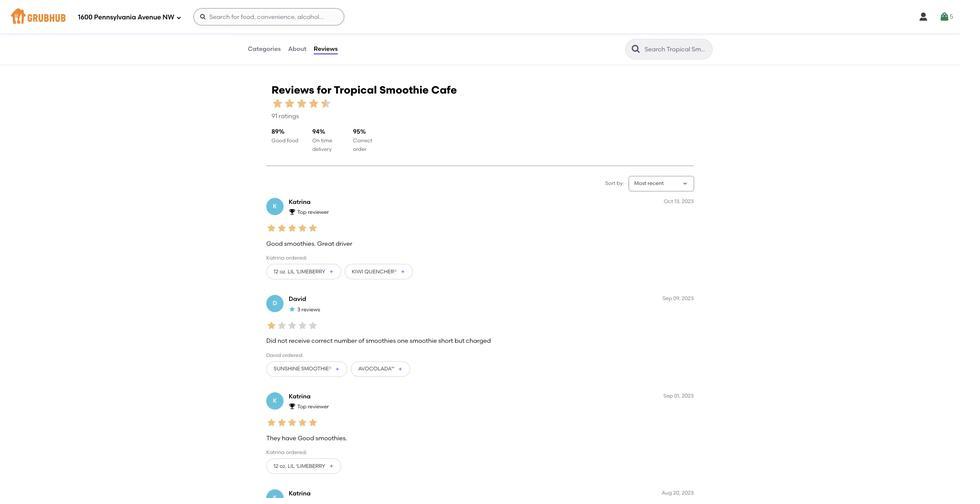 Task type: vqa. For each thing, say whether or not it's contained in the screenshot.
smoothie
yes



Task type: locate. For each thing, give the bounding box(es) containing it.
0 vertical spatial reviews
[[314, 45, 338, 53]]

delivery inside 20–35 min $1.99 delivery
[[581, 37, 601, 43]]

1 vertical spatial 12 oz. lil 'limeberry button
[[267, 459, 341, 474]]

'limeberry down good smoothies. great driver
[[296, 269, 325, 275]]

plus icon image right smoothie®
[[335, 366, 340, 372]]

1 horizontal spatial david
[[289, 296, 306, 303]]

12 oz. lil 'limeberry button down they have good smoothies. on the left of page
[[267, 459, 341, 474]]

tropical
[[334, 84, 377, 96]]

about button
[[288, 34, 307, 65]]

12
[[274, 269, 279, 275], [274, 463, 279, 469]]

1 vertical spatial top
[[298, 404, 307, 410]]

12 oz. lil 'limeberry
[[274, 269, 325, 275], [274, 463, 325, 469]]

0 vertical spatial reviewer
[[308, 209, 329, 215]]

0 horizontal spatial david
[[267, 352, 281, 358]]

0 vertical spatial trophy icon image
[[289, 208, 296, 215]]

k
[[273, 203, 277, 210], [273, 397, 277, 404]]

david down the did
[[267, 352, 281, 358]]

delivery for 30–40 min $2.99 delivery
[[428, 37, 447, 43]]

1 top from the top
[[298, 209, 307, 215]]

1 12 from the top
[[274, 269, 279, 275]]

top reviewer up they have good smoothies. on the left of page
[[298, 404, 329, 410]]

david
[[289, 296, 306, 303], [267, 352, 281, 358]]

0 vertical spatial sep
[[663, 296, 673, 302]]

reviewer for great
[[308, 209, 329, 215]]

1 katrina ordered: from the top
[[267, 255, 307, 261]]

1 k from the top
[[273, 203, 277, 210]]

categories button
[[248, 34, 281, 65]]

2023
[[682, 198, 694, 204], [682, 296, 694, 302], [682, 393, 694, 399], [682, 490, 694, 496]]

12 for first 12 oz. lil 'limeberry button from the bottom
[[274, 463, 279, 469]]

reviews
[[314, 45, 338, 53], [272, 84, 315, 96]]

plus icon image for avocolada™ button
[[398, 366, 403, 372]]

ratings right enough
[[683, 29, 701, 35]]

oz.
[[280, 269, 287, 275], [280, 463, 287, 469]]

2 12 from the top
[[274, 463, 279, 469]]

3 min from the left
[[585, 29, 594, 35]]

0 vertical spatial ratings
[[683, 29, 701, 35]]

0 vertical spatial lil
[[288, 269, 295, 275]]

top for smoothies.
[[298, 209, 307, 215]]

min
[[276, 29, 286, 35], [431, 29, 440, 35], [585, 29, 594, 35]]

1 vertical spatial katrina ordered:
[[267, 449, 307, 455]]

2 12 oz. lil 'limeberry from the top
[[274, 463, 325, 469]]

svg image
[[940, 12, 950, 22], [200, 13, 206, 20], [176, 15, 181, 20]]

david for david
[[289, 296, 306, 303]]

1600 pennsylvania avenue nw
[[78, 13, 175, 21]]

2 top from the top
[[298, 404, 307, 410]]

12 up d
[[274, 269, 279, 275]]

0 horizontal spatial svg image
[[176, 15, 181, 20]]

2 top reviewer from the top
[[298, 404, 329, 410]]

k for they
[[273, 397, 277, 404]]

1 top reviewer from the top
[[298, 209, 329, 215]]

min for $1.99
[[585, 29, 594, 35]]

1 vertical spatial ratings
[[279, 113, 299, 120]]

1 vertical spatial 12
[[274, 463, 279, 469]]

91
[[272, 113, 277, 120]]

2 2023 from the top
[[682, 296, 694, 302]]

reviews
[[302, 307, 320, 313]]

2 lil from the top
[[288, 463, 295, 469]]

top for have
[[298, 404, 307, 410]]

2023 right 01,
[[682, 393, 694, 399]]

2 min from the left
[[431, 29, 440, 35]]

ratings right 91 at the left
[[279, 113, 299, 120]]

94
[[313, 128, 320, 136]]

katrina for oct 13, 2023
[[289, 198, 311, 206]]

'limeberry for 2nd 12 oz. lil 'limeberry button from the bottom of the page
[[296, 269, 325, 275]]

sort
[[606, 180, 616, 187]]

1 horizontal spatial 20–35
[[568, 29, 583, 35]]

'limeberry
[[296, 269, 325, 275], [296, 463, 325, 469]]

1 vertical spatial top reviewer
[[298, 404, 329, 410]]

2 horizontal spatial svg image
[[940, 12, 950, 22]]

smoothies. left great
[[284, 240, 316, 247]]

of
[[359, 337, 365, 345]]

plus icon image inside kiwi quencher® button
[[401, 269, 406, 274]]

2 vertical spatial ordered:
[[286, 449, 307, 455]]

delivery inside 20–35 min $0.99 delivery
[[274, 37, 294, 43]]

min inside 20–35 min $1.99 delivery
[[585, 29, 594, 35]]

1 horizontal spatial min
[[431, 29, 440, 35]]

0 vertical spatial katrina ordered:
[[267, 255, 307, 261]]

plus icon image inside sunshine smoothie® button
[[335, 366, 340, 372]]

1 vertical spatial reviews
[[272, 84, 315, 96]]

plus icon image inside avocolada™ button
[[398, 366, 403, 372]]

1 vertical spatial smoothies.
[[316, 435, 347, 442]]

smoothie
[[410, 337, 437, 345]]

'limeberry down they have good smoothies. on the left of page
[[296, 463, 325, 469]]

star icon image
[[358, 29, 365, 36], [365, 29, 372, 36], [372, 29, 379, 36], [379, 29, 386, 36], [386, 29, 393, 36], [512, 29, 519, 36], [519, 29, 526, 36], [526, 29, 533, 36], [533, 29, 540, 36], [533, 29, 540, 36], [540, 29, 547, 36], [272, 97, 284, 109], [284, 97, 296, 109], [296, 97, 308, 109], [308, 97, 320, 109], [320, 97, 332, 109], [320, 97, 332, 109], [267, 223, 277, 234], [277, 223, 287, 234], [287, 223, 298, 234], [298, 223, 308, 234], [308, 223, 318, 234], [289, 306, 296, 313], [267, 320, 277, 331], [277, 320, 287, 331], [287, 320, 298, 331], [298, 320, 308, 331], [308, 320, 318, 331], [267, 418, 277, 428], [277, 418, 287, 428], [287, 418, 298, 428], [298, 418, 308, 428], [308, 418, 318, 428]]

20–35 up $1.99 at top
[[568, 29, 583, 35]]

2 reviewer from the top
[[308, 404, 329, 410]]

katrina ordered:
[[267, 255, 307, 261], [267, 449, 307, 455]]

top reviewer up good smoothies. great driver
[[298, 209, 329, 215]]

main navigation navigation
[[0, 0, 961, 34]]

0 vertical spatial 12 oz. lil 'limeberry
[[274, 269, 325, 275]]

12 down they
[[274, 463, 279, 469]]

ordered: up 'sunshine'
[[282, 352, 304, 358]]

katrina ordered: for have
[[267, 449, 307, 455]]

2 oz. from the top
[[280, 463, 287, 469]]

1 vertical spatial k
[[273, 397, 277, 404]]

5 button
[[940, 9, 954, 25]]

oz. down good smoothies. great driver
[[280, 269, 287, 275]]

david up 3
[[289, 296, 306, 303]]

1 horizontal spatial ratings
[[683, 29, 701, 35]]

2023 right 13,
[[682, 198, 694, 204]]

delivery right $1.99 at top
[[581, 37, 601, 43]]

0 vertical spatial david
[[289, 296, 306, 303]]

food
[[287, 138, 299, 144]]

trophy icon image up have
[[289, 403, 296, 410]]

oct
[[664, 198, 674, 204]]

top up good smoothies. great driver
[[298, 209, 307, 215]]

0 horizontal spatial 20–35
[[260, 29, 275, 35]]

12 for 2nd 12 oz. lil 'limeberry button from the bottom of the page
[[274, 269, 279, 275]]

caret down icon image
[[682, 180, 689, 187]]

aug
[[662, 490, 673, 496]]

2023 right 20,
[[682, 490, 694, 496]]

0 vertical spatial top reviewer
[[298, 209, 329, 215]]

katrina ordered: down good smoothies. great driver
[[267, 255, 307, 261]]

0 vertical spatial 12
[[274, 269, 279, 275]]

2 'limeberry from the top
[[296, 463, 325, 469]]

min inside the 30–40 min $2.99 delivery
[[431, 29, 440, 35]]

sep left 01,
[[664, 393, 674, 399]]

reviewer up great
[[308, 209, 329, 215]]

plus icon image right quencher®
[[401, 269, 406, 274]]

top reviewer for good
[[298, 404, 329, 410]]

1 20–35 from the left
[[260, 29, 275, 35]]

min for $2.99
[[431, 29, 440, 35]]

delivery right $2.99
[[428, 37, 447, 43]]

ordered:
[[286, 255, 307, 261], [282, 352, 304, 358], [286, 449, 307, 455]]

categories
[[248, 45, 281, 53]]

oz. down have
[[280, 463, 287, 469]]

1 reviewer from the top
[[308, 209, 329, 215]]

good
[[272, 138, 286, 144], [267, 240, 283, 247], [298, 435, 314, 442]]

2 k from the top
[[273, 397, 277, 404]]

13,
[[675, 198, 681, 204]]

sep for did not receive correct number of smoothies   one smoothie short but charged
[[663, 296, 673, 302]]

2 20–35 from the left
[[568, 29, 583, 35]]

delivery down time
[[313, 146, 332, 152]]

kiwi quencher®
[[352, 269, 397, 275]]

lil down good smoothies. great driver
[[288, 269, 295, 275]]

2 katrina ordered: from the top
[[267, 449, 307, 455]]

smoothies.
[[284, 240, 316, 247], [316, 435, 347, 442]]

oz. for 2nd 12 oz. lil 'limeberry button from the bottom of the page
[[280, 269, 287, 275]]

reviews inside "button"
[[314, 45, 338, 53]]

94 on time delivery
[[313, 128, 333, 152]]

0 vertical spatial 12 oz. lil 'limeberry button
[[267, 264, 341, 280]]

1 vertical spatial david
[[267, 352, 281, 358]]

1 vertical spatial sep
[[664, 393, 674, 399]]

12 oz. lil 'limeberry button
[[267, 264, 341, 280], [267, 459, 341, 474]]

delivery up about
[[274, 37, 294, 43]]

top reviewer for great
[[298, 209, 329, 215]]

1 vertical spatial 'limeberry
[[296, 463, 325, 469]]

lil for first 12 oz. lil 'limeberry button from the bottom
[[288, 463, 295, 469]]

2023 right 09,
[[682, 296, 694, 302]]

0 vertical spatial ordered:
[[286, 255, 307, 261]]

delivery inside 94 on time delivery
[[313, 146, 332, 152]]

katrina for aug 20, 2023
[[289, 490, 311, 497]]

plus icon image for kiwi quencher® button
[[401, 269, 406, 274]]

0 vertical spatial oz.
[[280, 269, 287, 275]]

1 vertical spatial reviewer
[[308, 404, 329, 410]]

smoothies
[[366, 337, 396, 345]]

katrina ordered: down have
[[267, 449, 307, 455]]

3 2023 from the top
[[682, 393, 694, 399]]

0 vertical spatial 'limeberry
[[296, 269, 325, 275]]

trophy icon image up good smoothies. great driver
[[289, 208, 296, 215]]

0 vertical spatial k
[[273, 203, 277, 210]]

top up they have good smoothies. on the left of page
[[298, 404, 307, 410]]

2 trophy icon image from the top
[[289, 403, 296, 410]]

oz. for first 12 oz. lil 'limeberry button from the bottom
[[280, 463, 287, 469]]

20–35 up $0.99
[[260, 29, 275, 35]]

avocolada™
[[359, 366, 395, 372]]

sunshine smoothie®
[[274, 366, 332, 372]]

1 min from the left
[[276, 29, 286, 35]]

ordered: down good smoothies. great driver
[[286, 255, 307, 261]]

plus icon image left kiwi
[[329, 269, 334, 274]]

2023 for did not receive correct number of smoothies   one smoothie short but charged
[[682, 296, 694, 302]]

1 vertical spatial 12 oz. lil 'limeberry
[[274, 463, 325, 469]]

1 lil from the top
[[288, 269, 295, 275]]

wawa link
[[260, 6, 393, 16]]

plus icon image
[[329, 269, 334, 274], [401, 269, 406, 274], [335, 366, 340, 372], [398, 366, 403, 372], [329, 464, 334, 469]]

1 vertical spatial oz.
[[280, 463, 287, 469]]

ordered: down have
[[286, 449, 307, 455]]

1 trophy icon image from the top
[[289, 208, 296, 215]]

reviewer
[[308, 209, 329, 215], [308, 404, 329, 410]]

plus icon image down they have good smoothies. on the left of page
[[329, 464, 334, 469]]

smoothie®
[[301, 366, 332, 372]]

12 oz. lil 'limeberry down they have good smoothies. on the left of page
[[274, 463, 325, 469]]

20–35 inside 20–35 min $1.99 delivery
[[568, 29, 583, 35]]

katrina
[[289, 198, 311, 206], [267, 255, 285, 261], [289, 393, 311, 400], [267, 449, 285, 455], [289, 490, 311, 497]]

lil
[[288, 269, 295, 275], [288, 463, 295, 469]]

delivery inside the 30–40 min $2.99 delivery
[[428, 37, 447, 43]]

lil down have
[[288, 463, 295, 469]]

ordered: for smoothies.
[[286, 255, 307, 261]]

89 good food
[[272, 128, 299, 144]]

0 horizontal spatial min
[[276, 29, 286, 35]]

01,
[[675, 393, 681, 399]]

on
[[313, 138, 320, 144]]

1600
[[78, 13, 93, 21]]

min inside 20–35 min $0.99 delivery
[[276, 29, 286, 35]]

Sort by: field
[[635, 180, 664, 188]]

trophy icon image
[[289, 208, 296, 215], [289, 403, 296, 410]]

1 vertical spatial lil
[[288, 463, 295, 469]]

20–35 inside 20–35 min $0.99 delivery
[[260, 29, 275, 35]]

1 vertical spatial ordered:
[[282, 352, 304, 358]]

order
[[353, 146, 367, 152]]

reviews right about
[[314, 45, 338, 53]]

ratings
[[683, 29, 701, 35], [279, 113, 299, 120]]

smoothies. right have
[[316, 435, 347, 442]]

0 vertical spatial good
[[272, 138, 286, 144]]

plus icon image right avocolada™
[[398, 366, 403, 372]]

sep
[[663, 296, 673, 302], [664, 393, 674, 399]]

1 vertical spatial trophy icon image
[[289, 403, 296, 410]]

reviews for reviews for tropical smoothie cafe
[[272, 84, 315, 96]]

sep left 09,
[[663, 296, 673, 302]]

for
[[317, 84, 332, 96]]

2 horizontal spatial min
[[585, 29, 594, 35]]

0 vertical spatial top
[[298, 209, 307, 215]]

1 2023 from the top
[[682, 198, 694, 204]]

20,
[[674, 490, 681, 496]]

reviewer up they have good smoothies. on the left of page
[[308, 404, 329, 410]]

1 'limeberry from the top
[[296, 269, 325, 275]]

top
[[298, 209, 307, 215], [298, 404, 307, 410]]

not
[[653, 29, 662, 35]]

1 oz. from the top
[[280, 269, 287, 275]]

reviews up 91 ratings
[[272, 84, 315, 96]]

by:
[[617, 180, 624, 187]]

katrina ordered: for smoothies.
[[267, 255, 307, 261]]

time
[[321, 138, 333, 144]]

12 oz. lil 'limeberry button down good smoothies. great driver
[[267, 264, 341, 280]]

12 oz. lil 'limeberry down good smoothies. great driver
[[274, 269, 325, 275]]

driver
[[336, 240, 353, 247]]



Task type: describe. For each thing, give the bounding box(es) containing it.
Search Tropical Smoothie Cafe  search field
[[644, 45, 710, 53]]

$0.99
[[260, 37, 273, 43]]

did not receive correct number of smoothies   one smoothie short but charged
[[267, 337, 491, 345]]

not enough ratings
[[653, 29, 701, 35]]

delivery for 20–35 min $1.99 delivery
[[581, 37, 601, 43]]

number
[[334, 337, 357, 345]]

0 horizontal spatial ratings
[[279, 113, 299, 120]]

sunshine smoothie® button
[[267, 361, 348, 377]]

wawa
[[260, 7, 282, 15]]

not
[[278, 337, 288, 345]]

$2.99
[[414, 37, 427, 43]]

1 vertical spatial good
[[267, 240, 283, 247]]

reviews for reviews
[[314, 45, 338, 53]]

sunshine
[[274, 366, 300, 372]]

most recent
[[635, 180, 664, 187]]

ordered: for have
[[286, 449, 307, 455]]

2 vertical spatial good
[[298, 435, 314, 442]]

enough
[[663, 29, 682, 35]]

trophy icon image for smoothies.
[[289, 208, 296, 215]]

09,
[[674, 296, 681, 302]]

aug 20, 2023
[[662, 490, 694, 496]]

svg image
[[919, 12, 929, 22]]

delivery for 94 on time delivery
[[313, 146, 332, 152]]

20–35 min $0.99 delivery
[[260, 29, 294, 43]]

david for david ordered:
[[267, 352, 281, 358]]

30–40 min $2.99 delivery
[[414, 29, 447, 43]]

Search for food, convenience, alcohol... search field
[[193, 8, 344, 25]]

kiwi quencher® button
[[345, 264, 413, 280]]

they
[[267, 435, 281, 442]]

95
[[353, 128, 360, 136]]

2 12 oz. lil 'limeberry button from the top
[[267, 459, 341, 474]]

4 2023 from the top
[[682, 490, 694, 496]]

95 correct order
[[353, 128, 373, 152]]

pennsylvania
[[94, 13, 136, 21]]

oct 13, 2023
[[664, 198, 694, 204]]

receive
[[289, 337, 310, 345]]

delivery for 20–35 min $0.99 delivery
[[274, 37, 294, 43]]

smoothie
[[380, 84, 429, 96]]

d
[[273, 300, 277, 307]]

one
[[398, 337, 409, 345]]

91 ratings
[[272, 113, 299, 120]]

svg image inside 5 button
[[940, 12, 950, 22]]

ordered: for not
[[282, 352, 304, 358]]

$1.99
[[568, 37, 580, 43]]

3 reviews
[[298, 307, 320, 313]]

david ordered:
[[267, 352, 304, 358]]

have
[[282, 435, 296, 442]]

plus icon image for first 12 oz. lil 'limeberry button from the bottom
[[329, 464, 334, 469]]

min for $0.99
[[276, 29, 286, 35]]

correct
[[353, 138, 373, 144]]

20–35 for $1.99
[[568, 29, 583, 35]]

cafe
[[432, 84, 457, 96]]

'limeberry for first 12 oz. lil 'limeberry button from the bottom
[[296, 463, 325, 469]]

trophy icon image for have
[[289, 403, 296, 410]]

subscription pass image
[[260, 18, 269, 25]]

they have good smoothies.
[[267, 435, 347, 442]]

reviews button
[[314, 34, 338, 65]]

bagels
[[272, 18, 289, 24]]

but
[[455, 337, 465, 345]]

charged
[[466, 337, 491, 345]]

sort by:
[[606, 180, 624, 187]]

avenue
[[138, 13, 161, 21]]

kiwi
[[352, 269, 363, 275]]

most
[[635, 180, 647, 187]]

quencher®
[[365, 269, 397, 275]]

lil for 2nd 12 oz. lil 'limeberry button from the bottom of the page
[[288, 269, 295, 275]]

short
[[439, 337, 454, 345]]

1 12 oz. lil 'limeberry button from the top
[[267, 264, 341, 280]]

katrina for sep 01, 2023
[[289, 393, 311, 400]]

30–40
[[414, 29, 429, 35]]

reviewer for good
[[308, 404, 329, 410]]

20–35 min $1.99 delivery
[[568, 29, 601, 43]]

sep 01, 2023
[[664, 393, 694, 399]]

about
[[288, 45, 307, 53]]

1 12 oz. lil 'limeberry from the top
[[274, 269, 325, 275]]

nw
[[163, 13, 175, 21]]

search icon image
[[631, 44, 642, 54]]

2023 for they have good smoothies.
[[682, 393, 694, 399]]

plus icon image for 2nd 12 oz. lil 'limeberry button from the bottom of the page
[[329, 269, 334, 274]]

great
[[317, 240, 335, 247]]

5
[[950, 13, 954, 20]]

k for good
[[273, 203, 277, 210]]

0 vertical spatial smoothies.
[[284, 240, 316, 247]]

1 horizontal spatial svg image
[[200, 13, 206, 20]]

2023 for good smoothies. great driver
[[682, 198, 694, 204]]

3
[[298, 307, 301, 313]]

good inside 89 good food
[[272, 138, 286, 144]]

recent
[[648, 180, 664, 187]]

reviews for tropical smoothie cafe
[[272, 84, 457, 96]]

correct
[[312, 337, 333, 345]]

89
[[272, 128, 279, 136]]

sep for they have good smoothies.
[[664, 393, 674, 399]]

sep 09, 2023
[[663, 296, 694, 302]]

plus icon image for sunshine smoothie® button
[[335, 366, 340, 372]]

20–35 for $0.99
[[260, 29, 275, 35]]

avocolada™ button
[[351, 361, 411, 377]]

good smoothies. great driver
[[267, 240, 353, 247]]

did
[[267, 337, 276, 345]]



